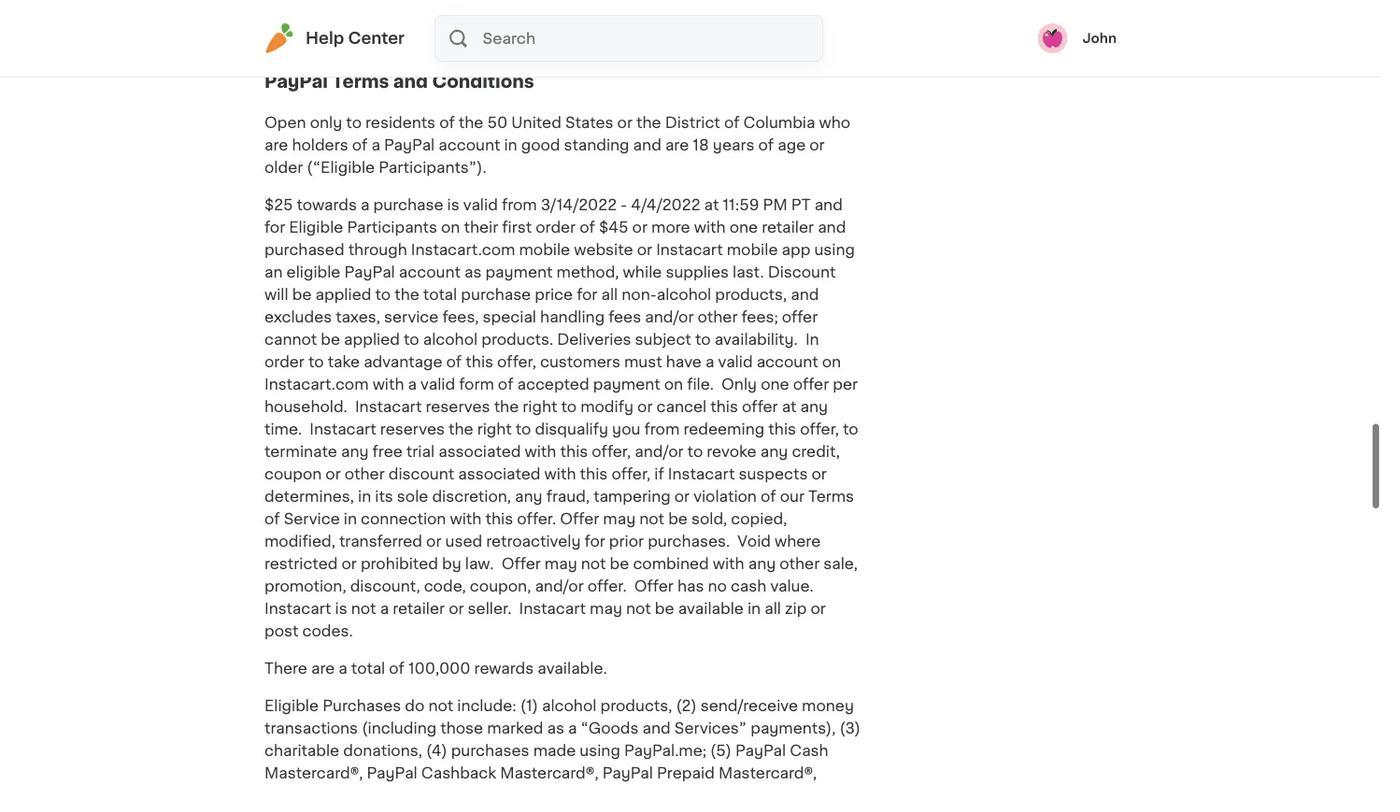 Task type: locate. For each thing, give the bounding box(es) containing it.
0 vertical spatial valid
[[463, 190, 498, 205]]

on up 'per' on the right
[[822, 347, 842, 362]]

1 vertical spatial one
[[761, 370, 790, 385]]

mobile up last. at the right of page
[[727, 235, 778, 250]]

0 vertical spatial order
[[536, 213, 576, 228]]

1 vertical spatial as
[[547, 714, 565, 729]]

0 vertical spatial reserves
[[426, 392, 490, 407]]

as
[[465, 258, 482, 273], [547, 714, 565, 729]]

1 horizontal spatial mobile
[[727, 235, 778, 250]]

retroactively
[[486, 527, 581, 542]]

of down 3/14/2022
[[580, 213, 595, 228]]

0 horizontal spatial using
[[580, 736, 621, 751]]

2 horizontal spatial offer
[[635, 572, 674, 587]]

by
[[442, 549, 462, 564]]

applied up taxes,
[[316, 280, 371, 295]]

purchase up participants
[[374, 190, 444, 205]]

"goods
[[581, 714, 639, 729]]

of left "100,000"
[[389, 654, 405, 669]]

terms inside $25 towards a purchase is valid from 3/14/2022 - 4/4/2022 at 11:59 pm pt and for eligible participants on their first order of $45 or more with one retailer and purchased through instacart.com mobile website or instacart mobile app using an eligible paypal account as payment method, while supplies last. discount will be applied to the total purchase price for all non-alcohol products, and excludes taxes, service fees, special handling fees and/or other fees; offer cannot be applied to alcohol products. deliveries subject to availability.  in order to take advantage of this offer, customers must have a valid account on instacart.com with a valid form of accepted payment on file.  only one offer per household.  instacart reserves the right to modify or cancel this offer at any time.  instacart reserves the right to disqualify you from redeeming this offer, to terminate any free trial associated with this offer, and/or to revoke any credit, coupon or other discount associated with this offer, if instacart suspects or determines, in its sole discretion, any fraud, tampering or violation of our terms of service in connection with this offer. offer may not be sold, copied, modified, transferred or used retroactively for prior purchases.  void where restricted or prohibited by law.  offer may not be combined with any other sale, promotion, discount, code, coupon, and/or offer.  offer has no cash value. instacart is not a retailer or seller.  instacart may not be available in all zip or post codes.
[[809, 482, 855, 497]]

1 vertical spatial at
[[782, 392, 797, 407]]

1 horizontal spatial offer
[[560, 504, 600, 519]]

11:59
[[723, 190, 760, 205]]

non-
[[622, 280, 657, 295]]

1 horizontal spatial as
[[547, 714, 565, 729]]

a down codes.
[[339, 654, 348, 669]]

1 vertical spatial eligible
[[265, 691, 319, 706]]

reserves
[[426, 392, 490, 407], [380, 415, 445, 430]]

the
[[459, 108, 484, 123], [637, 108, 662, 123], [395, 280, 420, 295], [494, 392, 519, 407], [449, 415, 474, 430]]

1 horizontal spatial payment
[[593, 370, 661, 385]]

deliveries
[[557, 325, 632, 340]]

using
[[815, 235, 855, 250], [580, 736, 621, 751]]

to up the have
[[695, 325, 711, 340]]

0 horizontal spatial as
[[465, 258, 482, 273]]

0 vertical spatial retailer
[[762, 213, 814, 228]]

on
[[441, 213, 460, 228], [822, 347, 842, 362], [664, 370, 683, 385]]

older
[[265, 153, 303, 168]]

0 vertical spatial instacart.com
[[411, 235, 515, 250]]

paypal terms and conditions
[[265, 65, 534, 82]]

other down where
[[780, 549, 820, 564]]

fees
[[609, 303, 641, 318]]

their
[[464, 213, 499, 228]]

0 horizontal spatial order
[[265, 347, 305, 362]]

a down advantage
[[408, 370, 417, 385]]

0 vertical spatial on
[[441, 213, 460, 228]]

available
[[678, 594, 744, 609]]

website
[[574, 235, 633, 250]]

for left prior
[[585, 527, 606, 542]]

standing
[[564, 131, 630, 146]]

of
[[440, 108, 455, 123], [724, 108, 740, 123], [352, 131, 368, 146], [759, 131, 774, 146], [580, 213, 595, 228], [446, 347, 462, 362], [498, 370, 514, 385], [761, 482, 776, 497], [265, 504, 280, 519], [389, 654, 405, 669]]

all up fees
[[602, 280, 618, 295]]

2 horizontal spatial on
[[822, 347, 842, 362]]

any up credit,
[[801, 392, 828, 407]]

1 horizontal spatial products,
[[715, 280, 787, 295]]

offer, down products.
[[497, 347, 537, 362]]

and up discount
[[818, 213, 846, 228]]

1 horizontal spatial purchase
[[461, 280, 531, 295]]

to left revoke
[[688, 437, 703, 452]]

or up determines,
[[326, 460, 341, 475]]

1 vertical spatial reserves
[[380, 415, 445, 430]]

no
[[708, 572, 727, 587]]

paypal down the through on the top left
[[344, 258, 395, 273]]

on left 'their'
[[441, 213, 460, 228]]

this
[[466, 347, 494, 362], [711, 392, 739, 407], [769, 415, 797, 430], [560, 437, 588, 452], [580, 460, 608, 475], [486, 504, 513, 519]]

1 horizontal spatial all
[[765, 594, 782, 609]]

used
[[445, 527, 483, 542]]

0 vertical spatial payment
[[486, 258, 553, 273]]

0 horizontal spatial right
[[477, 415, 512, 430]]

any up offer.
[[515, 482, 543, 497]]

0 horizontal spatial total
[[351, 654, 385, 669]]

not inside eligible purchases do not include: (1) alcohol products, (2) send/receive money transactions (including those marked as a "goods and services" payments), (3) charitable donations, (4) purchases made using paypal.me; (5) paypal cash mastercard®, paypal cashback mastercard®, paypal prepaid mastercard®, paypal extras mastercard®, and paypal business debit mastercard®purch
[[429, 691, 454, 706]]

one
[[730, 213, 758, 228], [761, 370, 790, 385]]

products, inside eligible purchases do not include: (1) alcohol products, (2) send/receive money transactions (including those marked as a "goods and services" payments), (3) charitable donations, (4) purchases made using paypal.me; (5) paypal cash mastercard®, paypal cashback mastercard®, paypal prepaid mastercard®, paypal extras mastercard®, and paypal business debit mastercard®purch
[[601, 691, 672, 706]]

1 vertical spatial alcohol
[[423, 325, 478, 340]]

modify
[[581, 392, 634, 407]]

terms
[[332, 65, 389, 82], [809, 482, 855, 497]]

as down 'their'
[[465, 258, 482, 273]]

retailer
[[762, 213, 814, 228], [393, 594, 445, 609]]

account down 'in' at right top
[[757, 347, 819, 362]]

0 vertical spatial alcohol
[[657, 280, 712, 295]]

payments),
[[751, 714, 836, 729]]

0 horizontal spatial alcohol
[[423, 325, 478, 340]]

to
[[346, 108, 362, 123], [375, 280, 391, 295], [404, 325, 419, 340], [695, 325, 711, 340], [308, 347, 324, 362], [561, 392, 577, 407], [516, 415, 531, 430], [843, 415, 859, 430], [688, 437, 703, 452]]

3/14/2022
[[541, 190, 617, 205]]

have
[[666, 347, 702, 362]]

reserves down form
[[426, 392, 490, 407]]

united
[[512, 108, 562, 123]]

offer left 'per' on the right
[[793, 370, 829, 385]]

1 vertical spatial valid
[[718, 347, 753, 362]]

and/or up the 'subject'
[[645, 303, 694, 318]]

purchased
[[265, 235, 345, 250]]

1 horizontal spatial other
[[698, 303, 738, 318]]

1 vertical spatial on
[[822, 347, 842, 362]]

as up made
[[547, 714, 565, 729]]

total up fees,
[[423, 280, 457, 295]]

0 vertical spatial at
[[704, 190, 719, 205]]

promotion,
[[265, 572, 346, 587]]

1 horizontal spatial at
[[782, 392, 797, 407]]

help center
[[306, 30, 405, 46]]

combined
[[633, 549, 709, 564]]

mobile
[[519, 235, 570, 250], [727, 235, 778, 250]]

copied,
[[731, 504, 787, 519]]

2 vertical spatial account
[[757, 347, 819, 362]]

1 horizontal spatial total
[[423, 280, 457, 295]]

0 horizontal spatial are
[[265, 131, 288, 146]]

1 horizontal spatial terms
[[809, 482, 855, 497]]

or left used
[[426, 527, 442, 542]]

one right only
[[761, 370, 790, 385]]

or
[[618, 108, 633, 123], [810, 131, 825, 146], [633, 213, 648, 228], [637, 235, 653, 250], [638, 392, 653, 407], [326, 460, 341, 475], [812, 460, 827, 475], [675, 482, 690, 497], [426, 527, 442, 542], [342, 549, 357, 564], [449, 594, 464, 609], [811, 594, 826, 609]]

may down retroactively
[[545, 549, 577, 564]]

1 horizontal spatial retailer
[[762, 213, 814, 228]]

total up "purchases"
[[351, 654, 385, 669]]

discount,
[[350, 572, 420, 587]]

paypal inside open only to residents of the 50 united states or the district of columbia who are holders of a paypal account in good standing and are 18 years of age or older ("eligible participants").
[[384, 131, 435, 146]]

1 vertical spatial terms
[[809, 482, 855, 497]]

0 vertical spatial using
[[815, 235, 855, 250]]

a inside eligible purchases do not include: (1) alcohol products, (2) send/receive money transactions (including those marked as a "goods and services" payments), (3) charitable donations, (4) purchases made using paypal.me; (5) paypal cash mastercard®, paypal cashback mastercard®, paypal prepaid mastercard®, paypal extras mastercard®, and paypal business debit mastercard®purch
[[568, 714, 577, 729]]

one down 11:59
[[730, 213, 758, 228]]

of up modified,
[[265, 504, 280, 519]]

1 vertical spatial retailer
[[393, 594, 445, 609]]

2 vertical spatial valid
[[421, 370, 455, 385]]

offer down 'combined'
[[635, 572, 674, 587]]

eligible down towards
[[289, 213, 343, 228]]

a
[[372, 131, 380, 146], [361, 190, 370, 205], [706, 347, 715, 362], [408, 370, 417, 385], [380, 594, 389, 609], [339, 654, 348, 669], [568, 714, 577, 729]]

reserves up trial
[[380, 415, 445, 430]]

is up codes.
[[335, 594, 347, 609]]

sold,
[[692, 504, 728, 519]]

0 vertical spatial as
[[465, 258, 482, 273]]

products,
[[715, 280, 787, 295], [601, 691, 672, 706]]

Search search field
[[481, 16, 823, 61]]

total inside $25 towards a purchase is valid from 3/14/2022 - 4/4/2022 at 11:59 pm pt and for eligible participants on their first order of $45 or more with one retailer and purchased through instacart.com mobile website or instacart mobile app using an eligible paypal account as payment method, while supplies last. discount will be applied to the total purchase price for all non-alcohol products, and excludes taxes, service fees, special handling fees and/or other fees; offer cannot be applied to alcohol products. deliveries subject to availability.  in order to take advantage of this offer, customers must have a valid account on instacart.com with a valid form of accepted payment on file.  only one offer per household.  instacart reserves the right to modify or cancel this offer at any time.  instacart reserves the right to disqualify you from redeeming this offer, to terminate any free trial associated with this offer, and/or to revoke any credit, coupon or other discount associated with this offer, if instacart suspects or determines, in its sole discretion, any fraud, tampering or violation of our terms of service in connection with this offer. offer may not be sold, copied, modified, transferred or used retroactively for prior purchases.  void where restricted or prohibited by law.  offer may not be combined with any other sale, promotion, discount, code, coupon, and/or offer.  offer has no cash value. instacart is not a retailer or seller.  instacart may not be available in all zip or post codes.
[[423, 280, 457, 295]]

0 horizontal spatial mobile
[[519, 235, 570, 250]]

(2)
[[676, 691, 697, 706]]

alcohol down supplies
[[657, 280, 712, 295]]

a inside open only to residents of the 50 united states or the district of columbia who are holders of a paypal account in good standing and are 18 years of age or older ("eligible participants").
[[372, 131, 380, 146]]

(5)
[[710, 736, 732, 751]]

1 vertical spatial associated
[[458, 460, 541, 475]]

0 horizontal spatial products,
[[601, 691, 672, 706]]

of right form
[[498, 370, 514, 385]]

0 vertical spatial total
[[423, 280, 457, 295]]

or down transferred
[[342, 549, 357, 564]]

0 vertical spatial all
[[602, 280, 618, 295]]

order
[[536, 213, 576, 228], [265, 347, 305, 362]]

associated
[[439, 437, 521, 452], [458, 460, 541, 475]]

1 vertical spatial is
[[335, 594, 347, 609]]

an
[[265, 258, 283, 273]]

and/or down retroactively
[[535, 572, 584, 587]]

include:
[[457, 691, 517, 706]]

1 vertical spatial offer
[[502, 549, 541, 564]]

alcohol down fees,
[[423, 325, 478, 340]]

0 vertical spatial other
[[698, 303, 738, 318]]

offer down retroactively
[[502, 549, 541, 564]]

are right there
[[311, 654, 335, 669]]

0 horizontal spatial purchase
[[374, 190, 444, 205]]

towards
[[297, 190, 357, 205]]

0 vertical spatial right
[[523, 392, 558, 407]]

2 horizontal spatial valid
[[718, 347, 753, 362]]

1 vertical spatial using
[[580, 736, 621, 751]]

of right residents
[[440, 108, 455, 123]]

any
[[801, 392, 828, 407], [341, 437, 369, 452], [761, 437, 788, 452], [515, 482, 543, 497], [749, 549, 776, 564]]

applied down taxes,
[[344, 325, 400, 340]]

1 horizontal spatial using
[[815, 235, 855, 250]]

2 vertical spatial other
[[780, 549, 820, 564]]

1 vertical spatial right
[[477, 415, 512, 430]]

total
[[423, 280, 457, 295], [351, 654, 385, 669]]

sole
[[397, 482, 429, 497]]

products.
[[482, 325, 554, 340]]

of up ("eligible
[[352, 131, 368, 146]]

at up credit,
[[782, 392, 797, 407]]

or up while
[[637, 235, 653, 250]]

payment up price
[[486, 258, 553, 273]]

1 vertical spatial total
[[351, 654, 385, 669]]

suspects
[[739, 460, 808, 475]]

alcohol inside eligible purchases do not include: (1) alcohol products, (2) send/receive money transactions (including those marked as a "goods and services" payments), (3) charitable donations, (4) purchases made using paypal.me; (5) paypal cash mastercard®, paypal cashback mastercard®, paypal prepaid mastercard®, paypal extras mastercard®, and paypal business debit mastercard®purch
[[542, 691, 597, 706]]

0 horizontal spatial from
[[502, 190, 537, 205]]

to left disqualify
[[516, 415, 531, 430]]

and/or up if
[[635, 437, 684, 452]]

right
[[523, 392, 558, 407], [477, 415, 512, 430]]

from down cancel
[[645, 415, 680, 430]]

may up available.
[[590, 594, 623, 609]]

a down residents
[[372, 131, 380, 146]]

terms right our
[[809, 482, 855, 497]]

1 vertical spatial products,
[[601, 691, 672, 706]]

may up prior
[[603, 504, 636, 519]]

0 vertical spatial is
[[447, 190, 460, 205]]

mobile down first
[[519, 235, 570, 250]]

offer
[[782, 303, 818, 318], [793, 370, 829, 385], [742, 392, 778, 407]]

all left the zip
[[765, 594, 782, 609]]

cancel
[[657, 392, 707, 407]]

be up excludes
[[292, 280, 312, 295]]

instacart.com
[[411, 235, 515, 250], [265, 370, 369, 385]]

1 horizontal spatial valid
[[463, 190, 498, 205]]

a up made
[[568, 714, 577, 729]]

using right app
[[815, 235, 855, 250]]

for down the "$25"
[[265, 213, 285, 228]]

0 horizontal spatial one
[[730, 213, 758, 228]]

0 vertical spatial from
[[502, 190, 537, 205]]

instacart.com down take
[[265, 370, 369, 385]]

1 horizontal spatial are
[[311, 654, 335, 669]]

eligible up transactions
[[265, 691, 319, 706]]

and inside open only to residents of the 50 united states or the district of columbia who are holders of a paypal account in good standing and are 18 years of age or older ("eligible participants").
[[633, 131, 662, 146]]

account up service
[[399, 258, 461, 273]]

modified,
[[265, 527, 335, 542]]

in down 50
[[504, 131, 518, 146]]

50
[[488, 108, 508, 123]]

offer,
[[497, 347, 537, 362], [800, 415, 839, 430], [592, 437, 631, 452], [612, 460, 651, 475]]

payment
[[486, 258, 553, 273], [593, 370, 661, 385]]

to inside open only to residents of the 50 united states or the district of columbia who are holders of a paypal account in good standing and are 18 years of age or older ("eligible participants").
[[346, 108, 362, 123]]

for
[[265, 213, 285, 228], [577, 280, 598, 295], [585, 527, 606, 542]]

0 horizontal spatial terms
[[332, 65, 389, 82]]

help center link
[[265, 23, 405, 53]]

instacart up violation
[[668, 460, 735, 475]]

all
[[602, 280, 618, 295], [765, 594, 782, 609]]

payment down must
[[593, 370, 661, 385]]

paypal down residents
[[384, 131, 435, 146]]

marked
[[487, 714, 544, 729]]

and/or
[[645, 303, 694, 318], [635, 437, 684, 452], [535, 572, 584, 587]]

with down disqualify
[[525, 437, 557, 452]]

for down "method,"
[[577, 280, 598, 295]]

1 horizontal spatial instacart.com
[[411, 235, 515, 250]]

cashback
[[421, 759, 496, 774]]

("eligible
[[307, 153, 375, 168]]

using down "goods
[[580, 736, 621, 751]]

not
[[640, 504, 665, 519], [581, 549, 606, 564], [351, 594, 376, 609], [626, 594, 651, 609], [429, 691, 454, 706]]

with down advantage
[[373, 370, 404, 385]]

as inside $25 towards a purchase is valid from 3/14/2022 - 4/4/2022 at 11:59 pm pt and for eligible participants on their first order of $45 or more with one retailer and purchased through instacart.com mobile website or instacart mobile app using an eligible paypal account as payment method, while supplies last. discount will be applied to the total purchase price for all non-alcohol products, and excludes taxes, service fees, special handling fees and/or other fees; offer cannot be applied to alcohol products. deliveries subject to availability.  in order to take advantage of this offer, customers must have a valid account on instacart.com with a valid form of accepted payment on file.  only one offer per household.  instacart reserves the right to modify or cancel this offer at any time.  instacart reserves the right to disqualify you from redeeming this offer, to terminate any free trial associated with this offer, and/or to revoke any credit, coupon or other discount associated with this offer, if instacart suspects or determines, in its sole discretion, any fraud, tampering or violation of our terms of service in connection with this offer. offer may not be sold, copied, modified, transferred or used retroactively for prior purchases.  void where restricted or prohibited by law.  offer may not be combined with any other sale, promotion, discount, code, coupon, and/or offer.  offer has no cash value. instacart is not a retailer or seller.  instacart may not be available in all zip or post codes.
[[465, 258, 482, 273]]

extras
[[319, 781, 366, 785]]

from
[[502, 190, 537, 205], [645, 415, 680, 430]]

to right only
[[346, 108, 362, 123]]

in up transferred
[[344, 504, 357, 519]]

offer down only
[[742, 392, 778, 407]]

2 vertical spatial alcohol
[[542, 691, 597, 706]]



Task type: vqa. For each thing, say whether or not it's contained in the screenshot.
for
yes



Task type: describe. For each thing, give the bounding box(es) containing it.
instacart up the terminate
[[310, 415, 377, 430]]

offer, up tampering on the left of page
[[612, 460, 651, 475]]

more
[[652, 213, 690, 228]]

1 horizontal spatial on
[[664, 370, 683, 385]]

coupon
[[265, 460, 322, 475]]

instacart image
[[265, 23, 294, 53]]

1 mobile from the left
[[519, 235, 570, 250]]

(3)
[[840, 714, 861, 729]]

there
[[265, 654, 307, 669]]

using inside $25 towards a purchase is valid from 3/14/2022 - 4/4/2022 at 11:59 pm pt and for eligible participants on their first order of $45 or more with one retailer and purchased through instacart.com mobile website or instacart mobile app using an eligible paypal account as payment method, while supplies last. discount will be applied to the total purchase price for all non-alcohol products, and excludes taxes, service fees, special handling fees and/or other fees; offer cannot be applied to alcohol products. deliveries subject to availability.  in order to take advantage of this offer, customers must have a valid account on instacart.com with a valid form of accepted payment on file.  only one offer per household.  instacart reserves the right to modify or cancel this offer at any time.  instacart reserves the right to disqualify you from redeeming this offer, to terminate any free trial associated with this offer, and/or to revoke any credit, coupon or other discount associated with this offer, if instacart suspects or determines, in its sole discretion, any fraud, tampering or violation of our terms of service in connection with this offer. offer may not be sold, copied, modified, transferred or used retroactively for prior purchases.  void where restricted or prohibited by law.  offer may not be combined with any other sale, promotion, discount, code, coupon, and/or offer.  offer has no cash value. instacart is not a retailer or seller.  instacart may not be available in all zip or post codes.
[[815, 235, 855, 250]]

this up credit,
[[769, 415, 797, 430]]

4/4/2022
[[631, 190, 701, 205]]

advantage
[[364, 347, 443, 362]]

supplies
[[666, 258, 729, 273]]

0 vertical spatial and/or
[[645, 303, 694, 318]]

instacart up free
[[355, 392, 422, 407]]

eligible inside $25 towards a purchase is valid from 3/14/2022 - 4/4/2022 at 11:59 pm pt and for eligible participants on their first order of $45 or more with one retailer and purchased through instacart.com mobile website or instacart mobile app using an eligible paypal account as payment method, while supplies last. discount will be applied to the total purchase price for all non-alcohol products, and excludes taxes, service fees, special handling fees and/or other fees; offer cannot be applied to alcohol products. deliveries subject to availability.  in order to take advantage of this offer, customers must have a valid account on instacart.com with a valid form of accepted payment on file.  only one offer per household.  instacart reserves the right to modify or cancel this offer at any time.  instacart reserves the right to disqualify you from redeeming this offer, to terminate any free trial associated with this offer, and/or to revoke any credit, coupon or other discount associated with this offer, if instacart suspects or determines, in its sole discretion, any fraud, tampering or violation of our terms of service in connection with this offer. offer may not be sold, copied, modified, transferred or used retroactively for prior purchases.  void where restricted or prohibited by law.  offer may not be combined with any other sale, promotion, discount, code, coupon, and/or offer.  offer has no cash value. instacart is not a retailer or seller.  instacart may not be available in all zip or post codes.
[[289, 213, 343, 228]]

of left age
[[759, 131, 774, 146]]

where
[[775, 527, 821, 542]]

2 horizontal spatial alcohol
[[657, 280, 712, 295]]

1 horizontal spatial from
[[645, 415, 680, 430]]

1 vertical spatial for
[[577, 280, 598, 295]]

mastercard®, down made
[[500, 759, 599, 774]]

special
[[483, 303, 537, 318]]

cash
[[790, 736, 829, 751]]

to down service
[[404, 325, 419, 340]]

0 vertical spatial offer
[[560, 504, 600, 519]]

user avatar image
[[1038, 23, 1068, 53]]

or down credit,
[[812, 460, 827, 475]]

customers
[[540, 347, 621, 362]]

paypal down instacart image
[[265, 65, 328, 82]]

zip
[[785, 594, 807, 609]]

this up redeeming
[[711, 392, 739, 407]]

accepted
[[517, 370, 589, 385]]

1 vertical spatial all
[[765, 594, 782, 609]]

who
[[819, 108, 851, 123]]

discount
[[389, 460, 455, 475]]

take
[[328, 347, 360, 362]]

0 horizontal spatial payment
[[486, 258, 553, 273]]

this up fraud,
[[580, 460, 608, 475]]

and down discount
[[791, 280, 819, 295]]

1 vertical spatial may
[[545, 549, 577, 564]]

instacart up supplies
[[656, 235, 723, 250]]

paypal up debit
[[603, 759, 653, 774]]

0 horizontal spatial valid
[[421, 370, 455, 385]]

fees;
[[742, 303, 778, 318]]

in inside open only to residents of the 50 united states or the district of columbia who are holders of a paypal account in good standing and are 18 years of age or older ("eligible participants").
[[504, 131, 518, 146]]

and up residents
[[393, 65, 428, 82]]

first
[[502, 213, 532, 228]]

$25
[[265, 190, 293, 205]]

2 vertical spatial offer
[[742, 392, 778, 407]]

2 vertical spatial and/or
[[535, 572, 584, 587]]

code,
[[424, 572, 466, 587]]

this down 'discretion,'
[[486, 504, 513, 519]]

0 vertical spatial offer
[[782, 303, 818, 318]]

not down 'combined'
[[626, 594, 651, 609]]

a down discount,
[[380, 594, 389, 609]]

with up used
[[450, 504, 482, 519]]

or down the code,
[[449, 594, 464, 609]]

years
[[713, 131, 755, 146]]

per
[[833, 370, 858, 385]]

this up form
[[466, 347, 494, 362]]

2 vertical spatial may
[[590, 594, 623, 609]]

terminate
[[265, 437, 337, 452]]

0 vertical spatial applied
[[316, 280, 371, 295]]

residents
[[366, 108, 436, 123]]

1 horizontal spatial is
[[447, 190, 460, 205]]

products, inside $25 towards a purchase is valid from 3/14/2022 - 4/4/2022 at 11:59 pm pt and for eligible participants on their first order of $45 or more with one retailer and purchased through instacart.com mobile website or instacart mobile app using an eligible paypal account as payment method, while supplies last. discount will be applied to the total purchase price for all non-alcohol products, and excludes taxes, service fees, special handling fees and/or other fees; offer cannot be applied to alcohol products. deliveries subject to availability.  in order to take advantage of this offer, customers must have a valid account on instacart.com with a valid form of accepted payment on file.  only one offer per household.  instacart reserves the right to modify or cancel this offer at any time.  instacart reserves the right to disqualify you from redeeming this offer, to terminate any free trial associated with this offer, and/or to revoke any credit, coupon or other discount associated with this offer, if instacart suspects or determines, in its sole discretion, any fraud, tampering or violation of our terms of service in connection with this offer. offer may not be sold, copied, modified, transferred or used retroactively for prior purchases.  void where restricted or prohibited by law.  offer may not be combined with any other sale, promotion, discount, code, coupon, and/or offer.  offer has no cash value. instacart is not a retailer or seller.  instacart may not be available in all zip or post codes.
[[715, 280, 787, 295]]

18
[[693, 131, 709, 146]]

in left its
[[358, 482, 371, 497]]

to up taxes,
[[375, 280, 391, 295]]

offer, down you
[[592, 437, 631, 452]]

send/receive
[[701, 691, 798, 706]]

center
[[348, 30, 405, 46]]

discretion,
[[432, 482, 511, 497]]

you
[[612, 415, 641, 430]]

paypal down donations,
[[367, 759, 418, 774]]

cash
[[731, 572, 767, 587]]

0 horizontal spatial other
[[345, 460, 385, 475]]

void
[[738, 527, 771, 542]]

using inside eligible purchases do not include: (1) alcohol products, (2) send/receive money transactions (including those marked as a "goods and services" payments), (3) charitable donations, (4) purchases made using paypal.me; (5) paypal cash mastercard®, paypal cashback mastercard®, paypal prepaid mastercard®, paypal extras mastercard®, and paypal business debit mastercard®purch
[[580, 736, 621, 751]]

and up paypal.me;
[[643, 714, 671, 729]]

mastercard®, down 'cash'
[[719, 759, 817, 774]]

0 vertical spatial associated
[[439, 437, 521, 452]]

0 vertical spatial may
[[603, 504, 636, 519]]

a right the have
[[706, 347, 715, 362]]

any down void
[[749, 549, 776, 564]]

disqualify
[[535, 415, 609, 430]]

-
[[621, 190, 627, 205]]

good
[[521, 131, 560, 146]]

fees,
[[443, 303, 479, 318]]

pt
[[792, 190, 811, 205]]

0 vertical spatial for
[[265, 213, 285, 228]]

or up you
[[638, 392, 653, 407]]

rewards
[[475, 654, 534, 669]]

100,000
[[409, 654, 471, 669]]

prepaid
[[657, 759, 715, 774]]

0 horizontal spatial on
[[441, 213, 460, 228]]

instacart down promotion, on the left of page
[[265, 594, 331, 609]]

or right age
[[810, 131, 825, 146]]

account inside open only to residents of the 50 united states or the district of columbia who are holders of a paypal account in good standing and are 18 years of age or older ("eligible participants").
[[439, 131, 501, 146]]

eligible inside eligible purchases do not include: (1) alcohol products, (2) send/receive money transactions (including those marked as a "goods and services" payments), (3) charitable donations, (4) purchases made using paypal.me; (5) paypal cash mastercard®, paypal cashback mastercard®, paypal prepaid mastercard®, paypal extras mastercard®, and paypal business debit mastercard®purch
[[265, 691, 319, 706]]

2 horizontal spatial are
[[665, 131, 689, 146]]

participants
[[347, 213, 437, 228]]

1 horizontal spatial order
[[536, 213, 576, 228]]

not down tampering on the left of page
[[640, 504, 665, 519]]

made
[[533, 736, 576, 751]]

1 vertical spatial instacart.com
[[265, 370, 369, 385]]

1 vertical spatial and/or
[[635, 437, 684, 452]]

to down 'per' on the right
[[843, 415, 859, 430]]

post
[[265, 617, 299, 632]]

be down prior
[[610, 549, 629, 564]]

determines,
[[265, 482, 354, 497]]

prohibited
[[361, 549, 438, 564]]

mastercard®, down (4)
[[370, 781, 468, 785]]

0 horizontal spatial offer
[[502, 549, 541, 564]]

with up 'no'
[[713, 549, 745, 564]]

charitable
[[265, 736, 340, 751]]

instacart down coupon,
[[519, 594, 586, 609]]

any left free
[[341, 437, 369, 452]]

open
[[265, 108, 306, 123]]

0 vertical spatial terms
[[332, 65, 389, 82]]

our
[[780, 482, 805, 497]]

purchases
[[451, 736, 530, 751]]

0 horizontal spatial all
[[602, 280, 618, 295]]

or right $45
[[633, 213, 648, 228]]

or right states
[[618, 108, 633, 123]]

service
[[384, 303, 439, 318]]

be up take
[[321, 325, 340, 340]]

or right the zip
[[811, 594, 826, 609]]

not down discount,
[[351, 594, 376, 609]]

0 vertical spatial purchase
[[374, 190, 444, 205]]

coupon,
[[470, 572, 531, 587]]

taxes,
[[336, 303, 380, 318]]

service
[[284, 504, 340, 519]]

be down 'combined'
[[655, 594, 675, 609]]

0 horizontal spatial at
[[704, 190, 719, 205]]

offer, up credit,
[[800, 415, 839, 430]]

available.
[[538, 654, 607, 669]]

a up participants
[[361, 190, 370, 205]]

excludes
[[265, 303, 332, 318]]

transferred
[[339, 527, 423, 542]]

age
[[778, 131, 806, 146]]

1 vertical spatial payment
[[593, 370, 661, 385]]

of up form
[[446, 347, 462, 362]]

paypal.me;
[[624, 736, 707, 751]]

1 vertical spatial offer
[[793, 370, 829, 385]]

(including
[[362, 714, 437, 729]]

to up disqualify
[[561, 392, 577, 407]]

of down suspects
[[761, 482, 776, 497]]

paypal down charitable
[[265, 781, 315, 785]]

there are a total of 100,000 rewards available.
[[265, 654, 607, 669]]

last.
[[733, 258, 764, 273]]

not down fraud,
[[581, 549, 606, 564]]

cannot
[[265, 325, 317, 340]]

paypal inside $25 towards a purchase is valid from 3/14/2022 - 4/4/2022 at 11:59 pm pt and for eligible participants on their first order of $45 or more with one retailer and purchased through instacart.com mobile website or instacart mobile app using an eligible paypal account as payment method, while supplies last. discount will be applied to the total purchase price for all non-alcohol products, and excludes taxes, service fees, special handling fees and/or other fees; offer cannot be applied to alcohol products. deliveries subject to availability.  in order to take advantage of this offer, customers must have a valid account on instacart.com with a valid form of accepted payment on file.  only one offer per household.  instacart reserves the right to modify or cancel this offer at any time.  instacart reserves the right to disqualify you from redeeming this offer, to terminate any free trial associated with this offer, and/or to revoke any credit, coupon or other discount associated with this offer, if instacart suspects or determines, in its sole discretion, any fraud, tampering or violation of our terms of service in connection with this offer. offer may not be sold, copied, modified, transferred or used retroactively for prior purchases.  void where restricted or prohibited by law.  offer may not be combined with any other sale, promotion, discount, code, coupon, and/or offer.  offer has no cash value. instacart is not a retailer or seller.  instacart may not be available in all zip or post codes.
[[344, 258, 395, 273]]

2 vertical spatial offer
[[635, 572, 674, 587]]

0 horizontal spatial is
[[335, 594, 347, 609]]

1 horizontal spatial right
[[523, 392, 558, 407]]

1 vertical spatial account
[[399, 258, 461, 273]]

mastercard®, down charitable
[[265, 759, 363, 774]]

paypal down payments),
[[736, 736, 786, 751]]

district
[[665, 108, 721, 123]]

restricted
[[265, 549, 338, 564]]

as inside eligible purchases do not include: (1) alcohol products, (2) send/receive money transactions (including those marked as a "goods and services" payments), (3) charitable donations, (4) purchases made using paypal.me; (5) paypal cash mastercard®, paypal cashback mastercard®, paypal prepaid mastercard®, paypal extras mastercard®, and paypal business debit mastercard®purch
[[547, 714, 565, 729]]

codes.
[[302, 617, 353, 632]]

in
[[806, 325, 820, 340]]

free
[[373, 437, 403, 452]]

discount
[[768, 258, 836, 273]]

or left violation
[[675, 482, 690, 497]]

1 horizontal spatial one
[[761, 370, 790, 385]]

any up suspects
[[761, 437, 788, 452]]

only
[[722, 370, 757, 385]]

form
[[459, 370, 494, 385]]

holders
[[292, 131, 348, 146]]

(4)
[[426, 736, 447, 751]]

be left sold,
[[669, 504, 688, 519]]

1 vertical spatial applied
[[344, 325, 400, 340]]

this down disqualify
[[560, 437, 588, 452]]

2 mobile from the left
[[727, 235, 778, 250]]

donations,
[[343, 736, 422, 751]]

john link
[[1038, 23, 1117, 53]]

with down 11:59
[[694, 213, 726, 228]]

eligible
[[287, 258, 341, 273]]

of up years
[[724, 108, 740, 123]]

and down cashback
[[472, 781, 500, 785]]

john
[[1083, 32, 1117, 45]]

to left take
[[308, 347, 324, 362]]

2 vertical spatial for
[[585, 527, 606, 542]]

states
[[566, 108, 614, 123]]

value.
[[771, 572, 814, 587]]

app
[[782, 235, 811, 250]]

offer.
[[517, 504, 556, 519]]

with up fraud,
[[545, 460, 576, 475]]

will
[[265, 280, 289, 295]]

0 vertical spatial one
[[730, 213, 758, 228]]

$45
[[599, 213, 629, 228]]

paypal down made
[[504, 781, 555, 785]]

subject
[[635, 325, 692, 340]]

in down cash
[[748, 594, 761, 609]]

2 horizontal spatial other
[[780, 549, 820, 564]]

and right pt on the top
[[815, 190, 843, 205]]

while
[[623, 258, 662, 273]]

help
[[306, 30, 344, 46]]



